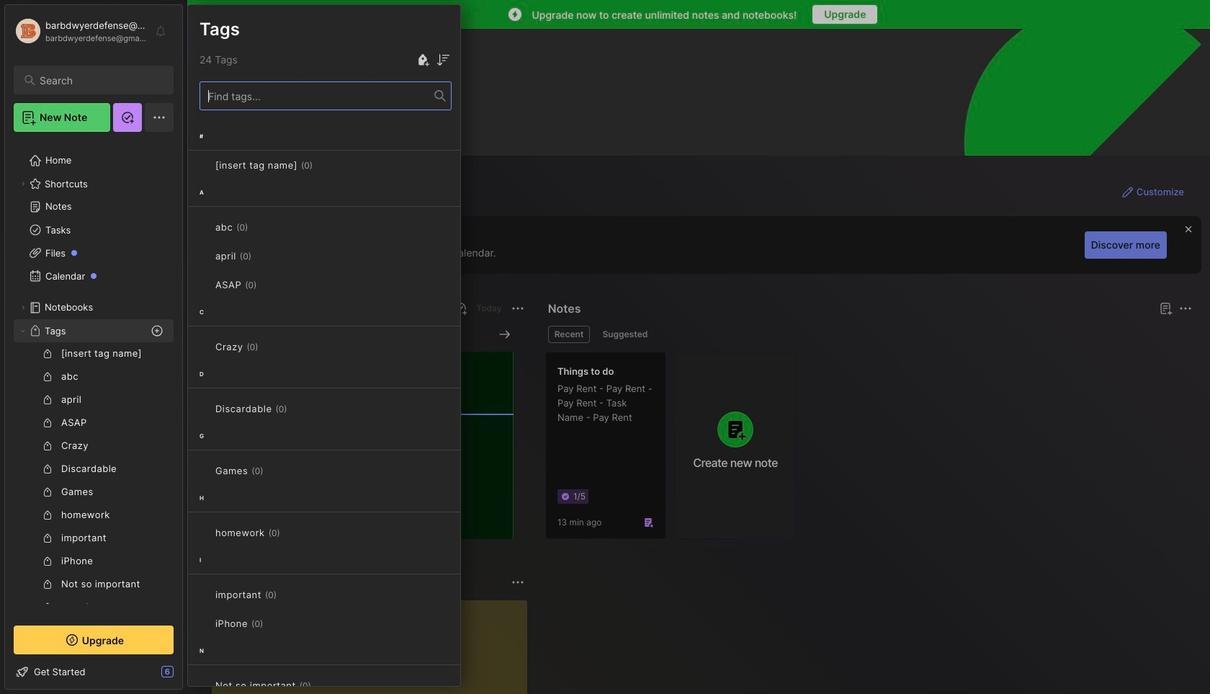 Task type: describe. For each thing, give the bounding box(es) containing it.
Search text field
[[40, 74, 161, 87]]

main element
[[0, 0, 187, 694]]

Account field
[[14, 17, 147, 45]]

1 tab from the left
[[548, 326, 591, 343]]

2 vertical spatial tag actions image
[[311, 680, 334, 691]]

group inside tree
[[14, 342, 174, 694]]

Sort field
[[435, 51, 452, 68]]

create new tag image
[[414, 51, 432, 68]]

none search field inside main element
[[40, 71, 161, 89]]

expand notebooks image
[[19, 303, 27, 312]]

Help and Learning task checklist field
[[5, 660, 182, 683]]

expand tags image
[[19, 327, 27, 335]]



Task type: locate. For each thing, give the bounding box(es) containing it.
None search field
[[40, 71, 161, 89]]

click to collapse image
[[182, 667, 193, 685]]

1 horizontal spatial row group
[[545, 352, 805, 548]]

tab
[[548, 326, 591, 343], [596, 326, 655, 343]]

new task image
[[454, 301, 468, 316]]

1 vertical spatial tag actions image
[[263, 465, 287, 476]]

sort options image
[[435, 51, 452, 68]]

group
[[14, 342, 174, 694]]

tree inside main element
[[5, 141, 182, 694]]

tag actions image
[[252, 250, 275, 262], [263, 465, 287, 476], [311, 680, 334, 691]]

Tag actions field
[[313, 158, 336, 172], [252, 249, 275, 263], [257, 278, 280, 292], [263, 463, 287, 478], [280, 525, 303, 540], [263, 616, 286, 631], [311, 678, 334, 693]]

tag actions image
[[313, 159, 336, 171], [257, 279, 280, 290], [280, 527, 303, 538], [263, 618, 286, 629]]

row group
[[188, 122, 461, 694], [545, 352, 805, 548]]

0 horizontal spatial tab
[[548, 326, 591, 343]]

2 tab from the left
[[596, 326, 655, 343]]

1 horizontal spatial tab
[[596, 326, 655, 343]]

Start writing… text field
[[223, 600, 527, 694]]

0 horizontal spatial row group
[[188, 122, 461, 694]]

tab list
[[548, 326, 1191, 343]]

tree
[[5, 141, 182, 694]]

0 vertical spatial tag actions image
[[252, 250, 275, 262]]

Find tags… text field
[[200, 86, 435, 106]]



Task type: vqa. For each thing, say whether or not it's contained in the screenshot.
saved
no



